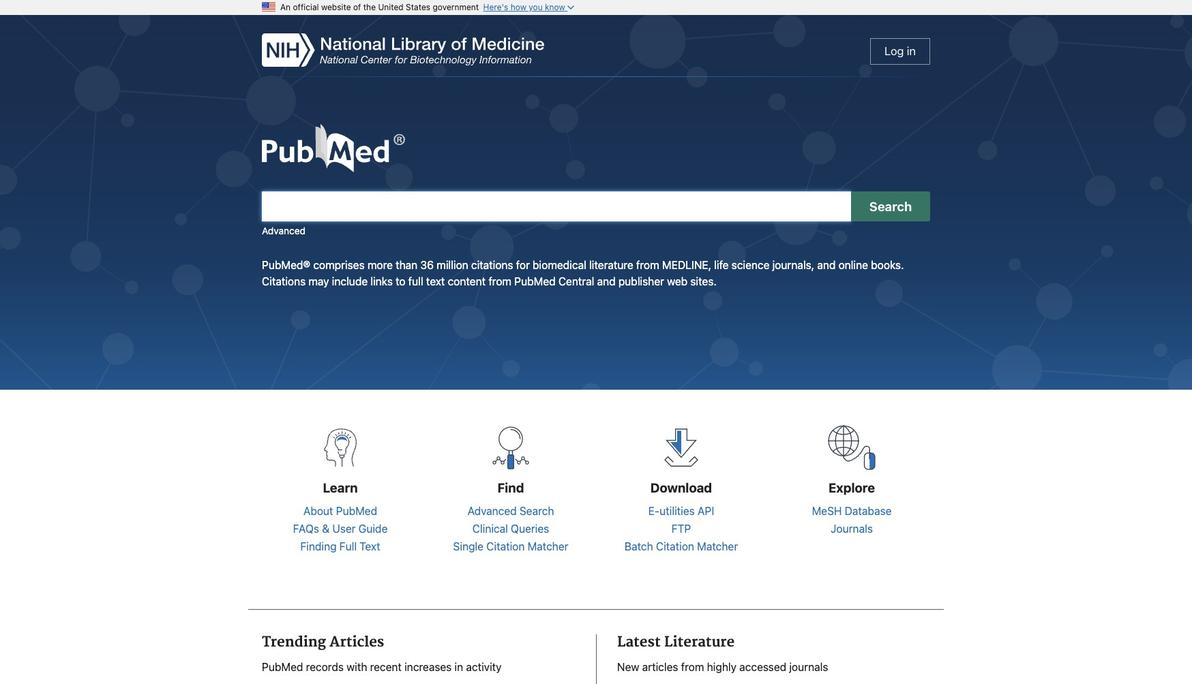 Task type: describe. For each thing, give the bounding box(es) containing it.
pubmed® comprises more than 36 million citations for biomedical literature from medline, life science journals, and online books. citations may include links to full text content from pubmed central and publisher web sites.
[[262, 259, 904, 288]]

journals link
[[831, 523, 873, 535]]

central
[[558, 276, 594, 288]]

clinical queries link
[[472, 523, 549, 535]]

about pubmed link
[[303, 505, 377, 517]]

explore
[[829, 481, 875, 496]]

citation for find
[[486, 540, 525, 553]]

pubmed logo image
[[262, 124, 405, 173]]

pubmed records with recent increases in activity
[[262, 661, 502, 673]]

utilities
[[660, 505, 695, 517]]

1 horizontal spatial and
[[817, 259, 836, 271]]

advanced for advanced
[[262, 225, 306, 237]]

search inside 'advanced search clinical queries single citation matcher'
[[520, 505, 554, 517]]

Search search field
[[262, 192, 930, 222]]

citations
[[262, 276, 306, 288]]

an official website of the united states government here's how you know
[[280, 2, 565, 12]]

1 vertical spatial in
[[455, 661, 463, 673]]

states
[[406, 2, 430, 12]]

36
[[420, 259, 434, 271]]

log in
[[885, 44, 916, 58]]

include
[[332, 276, 368, 288]]

pubmed inside about pubmed faqs & user guide finding full text
[[336, 505, 377, 517]]

website
[[321, 2, 351, 12]]

batch citation matcher link
[[625, 540, 738, 553]]

medline,
[[662, 259, 711, 271]]

0 horizontal spatial pubmed
[[262, 661, 303, 673]]

comprises
[[313, 259, 365, 271]]

ftp link
[[672, 523, 691, 535]]

increases
[[404, 661, 452, 673]]

more
[[367, 259, 393, 271]]

search button
[[851, 192, 930, 222]]

mesh database link
[[812, 505, 892, 517]]

trending articles
[[262, 634, 384, 652]]

articles
[[642, 661, 678, 673]]

than
[[396, 259, 418, 271]]

sites.
[[690, 276, 717, 288]]

finding
[[300, 540, 337, 553]]

Search: search field
[[262, 192, 851, 222]]

to
[[396, 276, 405, 288]]

web
[[667, 276, 688, 288]]

an
[[280, 2, 291, 12]]

highly
[[707, 661, 737, 673]]

content
[[448, 276, 486, 288]]

log
[[885, 44, 904, 58]]

about pubmed faqs & user guide finding full text
[[293, 505, 388, 553]]

recent
[[370, 661, 402, 673]]

literature
[[589, 259, 633, 271]]

records
[[306, 661, 344, 673]]

how
[[511, 2, 526, 12]]

journals
[[831, 523, 873, 535]]

database
[[845, 505, 892, 517]]

single citation matcher link
[[453, 540, 568, 553]]

mesh database journals
[[812, 505, 892, 535]]

download
[[650, 481, 712, 496]]

publisher
[[618, 276, 664, 288]]

u.s. flag image
[[262, 0, 276, 14]]

citations
[[471, 259, 513, 271]]

pubmed inside pubmed® comprises more than 36 million citations for biomedical literature from medline, life science journals, and online books. citations may include links to full text content from pubmed central and publisher web sites.
[[514, 276, 556, 288]]

advanced link
[[262, 225, 306, 237]]

batch
[[625, 540, 653, 553]]

new
[[617, 661, 639, 673]]

here's
[[483, 2, 508, 12]]

of
[[353, 2, 361, 12]]

books.
[[871, 259, 904, 271]]

&
[[322, 523, 330, 535]]

user
[[332, 523, 356, 535]]

1 vertical spatial and
[[597, 276, 616, 288]]

advanced search link
[[468, 505, 554, 517]]

learn
[[323, 481, 358, 496]]

ftp
[[672, 523, 691, 535]]

mesh
[[812, 505, 842, 517]]

online
[[839, 259, 868, 271]]

pubmed®
[[262, 259, 310, 271]]

latest literature
[[617, 634, 735, 652]]

here's how you know button
[[483, 2, 574, 12]]

matcher for find
[[528, 540, 568, 553]]



Task type: vqa. For each thing, say whether or not it's contained in the screenshot.
bottommost pubmed
yes



Task type: locate. For each thing, give the bounding box(es) containing it.
articles
[[330, 634, 384, 652]]

science
[[732, 259, 770, 271]]

1 horizontal spatial from
[[636, 259, 659, 271]]

faqs & user guide link
[[293, 523, 388, 535]]

journals,
[[772, 259, 814, 271]]

and left online
[[817, 259, 836, 271]]

matcher for download
[[697, 540, 738, 553]]

advanced inside 'advanced search clinical queries single citation matcher'
[[468, 505, 517, 517]]

journals
[[789, 661, 828, 673]]

know
[[545, 2, 565, 12]]

faqs
[[293, 523, 319, 535]]

advanced up 'clinical'
[[468, 505, 517, 517]]

from down literature
[[681, 661, 704, 673]]

1 citation from the left
[[486, 540, 525, 553]]

search up queries
[[520, 505, 554, 517]]

full
[[408, 276, 423, 288]]

may
[[308, 276, 329, 288]]

trending
[[262, 634, 326, 652]]

nih nlm logo image
[[262, 33, 544, 67]]

from up 'publisher'
[[636, 259, 659, 271]]

million
[[437, 259, 468, 271]]

finding full text link
[[300, 540, 380, 553]]

1 vertical spatial from
[[488, 276, 512, 288]]

for
[[516, 259, 530, 271]]

matcher inside 'advanced search clinical queries single citation matcher'
[[528, 540, 568, 553]]

united
[[378, 2, 404, 12]]

advanced up the pubmed® at the top of page
[[262, 225, 306, 237]]

1 horizontal spatial citation
[[656, 540, 694, 553]]

e-utilities api link
[[648, 505, 714, 517]]

from down citations
[[488, 276, 512, 288]]

1 vertical spatial search
[[520, 505, 554, 517]]

1 matcher from the left
[[528, 540, 568, 553]]

0 horizontal spatial in
[[455, 661, 463, 673]]

and
[[817, 259, 836, 271], [597, 276, 616, 288]]

pubmed down for
[[514, 276, 556, 288]]

biomedical
[[533, 259, 586, 271]]

2 horizontal spatial from
[[681, 661, 704, 673]]

in left activity
[[455, 661, 463, 673]]

0 horizontal spatial from
[[488, 276, 512, 288]]

citation down ftp
[[656, 540, 694, 553]]

none search field containing search
[[248, 110, 944, 237]]

log in link
[[870, 38, 930, 65]]

matcher down api
[[697, 540, 738, 553]]

0 vertical spatial advanced
[[262, 225, 306, 237]]

0 horizontal spatial search
[[520, 505, 554, 517]]

search inside button
[[869, 199, 912, 214]]

official
[[293, 2, 319, 12]]

1 vertical spatial pubmed
[[336, 505, 377, 517]]

None search field
[[248, 110, 944, 237]]

0 horizontal spatial advanced
[[262, 225, 306, 237]]

in
[[907, 44, 916, 58], [455, 661, 463, 673]]

1 horizontal spatial search
[[869, 199, 912, 214]]

1 horizontal spatial in
[[907, 44, 916, 58]]

0 vertical spatial pubmed
[[514, 276, 556, 288]]

2 vertical spatial from
[[681, 661, 704, 673]]

literature
[[664, 634, 735, 652]]

text
[[360, 540, 380, 553]]

0 horizontal spatial and
[[597, 276, 616, 288]]

queries
[[511, 523, 549, 535]]

text
[[426, 276, 445, 288]]

1 horizontal spatial advanced
[[468, 505, 517, 517]]

with
[[346, 661, 367, 673]]

0 horizontal spatial matcher
[[528, 540, 568, 553]]

search
[[869, 199, 912, 214], [520, 505, 554, 517]]

life
[[714, 259, 729, 271]]

matcher
[[528, 540, 568, 553], [697, 540, 738, 553]]

2 horizontal spatial pubmed
[[514, 276, 556, 288]]

0 horizontal spatial citation
[[486, 540, 525, 553]]

0 vertical spatial and
[[817, 259, 836, 271]]

citation inside e-utilities api ftp batch citation matcher
[[656, 540, 694, 553]]

clinical
[[472, 523, 508, 535]]

single
[[453, 540, 484, 553]]

accessed
[[739, 661, 786, 673]]

the
[[363, 2, 376, 12]]

latest
[[617, 634, 661, 652]]

1 vertical spatial advanced
[[468, 505, 517, 517]]

advanced for advanced search clinical queries single citation matcher
[[468, 505, 517, 517]]

pubmed
[[514, 276, 556, 288], [336, 505, 377, 517], [262, 661, 303, 673]]

and down literature on the top of page
[[597, 276, 616, 288]]

advanced search clinical queries single citation matcher
[[453, 505, 568, 553]]

pubmed up the user
[[336, 505, 377, 517]]

2 matcher from the left
[[697, 540, 738, 553]]

advanced inside search field
[[262, 225, 306, 237]]

links
[[371, 276, 393, 288]]

citation for download
[[656, 540, 694, 553]]

new articles from highly accessed journals
[[617, 661, 828, 673]]

2 citation from the left
[[656, 540, 694, 553]]

about
[[303, 505, 333, 517]]

0 vertical spatial in
[[907, 44, 916, 58]]

citation inside 'advanced search clinical queries single citation matcher'
[[486, 540, 525, 553]]

full
[[339, 540, 357, 553]]

matcher down queries
[[528, 540, 568, 553]]

1 horizontal spatial pubmed
[[336, 505, 377, 517]]

find
[[498, 481, 524, 496]]

activity
[[466, 661, 502, 673]]

citation down the clinical queries link
[[486, 540, 525, 553]]

e-
[[648, 505, 660, 517]]

0 vertical spatial search
[[869, 199, 912, 214]]

you
[[529, 2, 543, 12]]

from
[[636, 259, 659, 271], [488, 276, 512, 288], [681, 661, 704, 673]]

government
[[433, 2, 479, 12]]

citation
[[486, 540, 525, 553], [656, 540, 694, 553]]

1 horizontal spatial matcher
[[697, 540, 738, 553]]

e-utilities api ftp batch citation matcher
[[625, 505, 738, 553]]

2 vertical spatial pubmed
[[262, 661, 303, 673]]

0 vertical spatial from
[[636, 259, 659, 271]]

in right log
[[907, 44, 916, 58]]

guide
[[359, 523, 388, 535]]

api
[[698, 505, 714, 517]]

search up books.
[[869, 199, 912, 214]]

pubmed down trending at the bottom left
[[262, 661, 303, 673]]

matcher inside e-utilities api ftp batch citation matcher
[[697, 540, 738, 553]]



